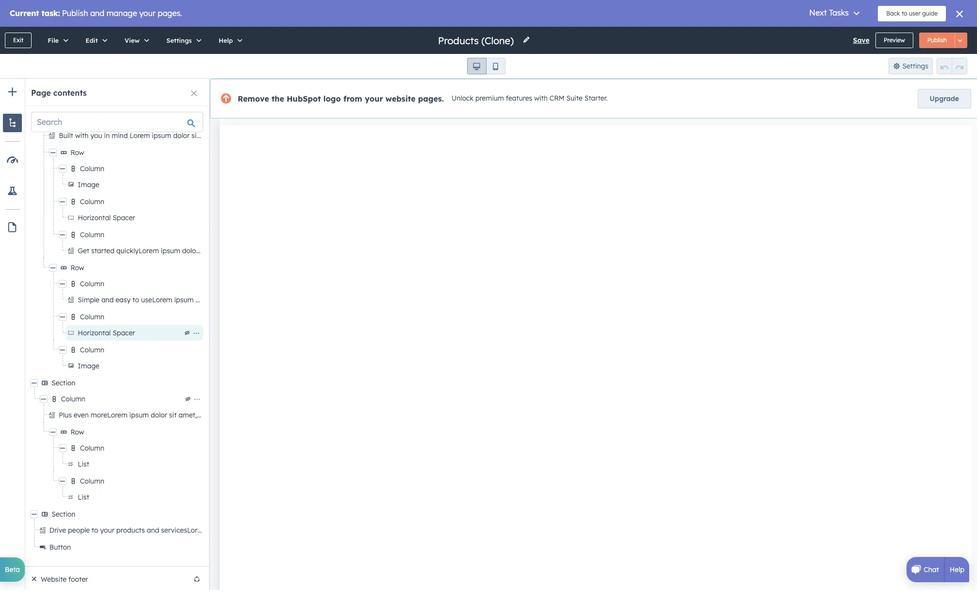 Task type: describe. For each thing, give the bounding box(es) containing it.
upgrade link
[[918, 89, 971, 108]]

your inside button
[[100, 526, 114, 535]]

3 row button from the top
[[70, 426, 202, 438]]

1 horizontal spatial with
[[534, 94, 548, 103]]

column button for simple and easy to uselorem ipsum dolor sit amet, consectetur adipiscing elit, sed do eiusmod tempor... button
[[80, 278, 202, 290]]

consectetur inside simple and easy to uselorem ipsum dolor sit amet, consectetur adipiscing elit, sed do eiusmod tempor... button
[[244, 296, 281, 304]]

get
[[78, 246, 89, 255]]

morelorem
[[91, 411, 127, 420]]

website footer button
[[41, 574, 193, 585]]

row button for simple and easy to uselorem ipsum dolor sit amet, consectetur adipiscing elit, sed do eiusmod tempor...
[[70, 262, 202, 274]]

0 vertical spatial elit.
[[296, 131, 307, 140]]

s...
[[366, 526, 374, 535]]

elit, inside simple and easy to uselorem ipsum dolor sit amet, consectetur adipiscing elit, sed do eiusmod tempor... button
[[318, 296, 329, 304]]

plus even morelorem ipsum dolor sit amet, consectetur adipiscing elit. button
[[59, 409, 284, 421]]

footer
[[68, 575, 88, 584]]

section for list
[[52, 379, 75, 387]]

unlock
[[452, 94, 474, 103]]

publish button
[[919, 33, 955, 48]]

serviceslorem
[[161, 526, 207, 535]]

built with you in mind lorem ipsum dolor sit amet, consectetur adipiscing elit. button
[[59, 130, 307, 141]]

products
[[116, 526, 145, 535]]

column button for 2nd image 'button' from the bottom of the page
[[80, 163, 202, 175]]

image for 2nd image 'button' from the bottom of the page
[[78, 180, 99, 189]]

eiusmod inside simple and easy to uselorem ipsum dolor sit amet, consectetur adipiscing elit, sed do eiusmod tempor... button
[[355, 296, 382, 304]]

ipsum right the morelorem
[[129, 411, 149, 420]]

1 list button from the top
[[78, 458, 201, 470]]

people
[[68, 526, 90, 535]]

1 group from the left
[[467, 58, 505, 74]]

save
[[853, 36, 870, 45]]

help button
[[208, 27, 249, 54]]

image for second image 'button'
[[78, 362, 99, 370]]

view button
[[114, 27, 156, 54]]

get started quicklylorem ipsum dolor sit amet, consectetur adipiscing elit, sed do eiusmod tempor in...
[[78, 246, 406, 255]]

button button
[[49, 542, 202, 553]]

consectetur inside drive people to your products and serviceslorem ipsum dolor sit amet, consectetur adipiscing elit, s... button
[[279, 526, 316, 535]]

close image
[[191, 90, 197, 96]]

edit
[[86, 36, 98, 44]]

ipsum right "quicklylorem"
[[161, 246, 180, 255]]

1 list from the top
[[78, 460, 89, 469]]

spacer for 1st "horizontal spacer" button from the bottom of the page
[[113, 329, 135, 337]]

ipsum right lorem
[[152, 131, 171, 140]]

Search text field
[[32, 112, 183, 132]]

spacer for 1st "horizontal spacer" button from the top of the page
[[113, 213, 135, 222]]

consectetur inside built with you in mind lorem ipsum dolor sit amet, consectetur adipiscing elit. button
[[221, 131, 259, 140]]

edit button
[[75, 27, 114, 54]]

1 horizontal spatial settings button
[[889, 58, 933, 74]]

premium
[[475, 94, 504, 103]]

1 horizontal spatial your
[[365, 94, 383, 104]]

row button for image
[[70, 147, 202, 158]]

3 section from the top
[[52, 510, 75, 519]]

features
[[506, 94, 532, 103]]

row for simple and easy to uselorem ipsum dolor sit amet, consectetur adipiscing elit, sed do eiusmod tempor...
[[70, 264, 84, 272]]

button
[[49, 543, 71, 552]]

2 group from the left
[[937, 58, 968, 74]]

drive people to your products and serviceslorem ipsum dolor sit amet, consectetur adipiscing elit, s...
[[49, 526, 374, 535]]

row for image
[[70, 148, 84, 157]]

1 horizontal spatial sed
[[331, 296, 343, 304]]

2 image button from the top
[[78, 360, 201, 372]]

ipsum right 'uselorem' on the bottom of page
[[174, 296, 194, 304]]

pages.
[[418, 94, 444, 104]]

get started quicklylorem ipsum dolor sit amet, consectetur adipiscing elit, sed do eiusmod tempor in... button
[[78, 245, 406, 257]]

the
[[272, 94, 284, 104]]

lorem
[[130, 131, 150, 140]]

ipsum right "serviceslorem"
[[209, 526, 229, 535]]

help inside button
[[219, 36, 233, 44]]

hubspot
[[287, 94, 321, 104]]

contents
[[53, 88, 87, 98]]

from
[[343, 94, 362, 104]]

elit, inside drive people to your products and serviceslorem ipsum dolor sit amet, consectetur adipiscing elit, s... button
[[353, 526, 364, 535]]

elit, inside get started quicklylorem ipsum dolor sit amet, consectetur adipiscing elit, sed do eiusmod tempor in... button
[[305, 246, 316, 255]]

quicklylorem
[[116, 246, 159, 255]]

column button for first list button from the bottom
[[80, 475, 202, 487]]

built
[[59, 131, 73, 140]]

1 horizontal spatial help
[[950, 565, 965, 574]]

preview
[[884, 36, 905, 44]]

beta button
[[0, 558, 25, 582]]

website
[[41, 575, 67, 584]]



Task type: locate. For each thing, give the bounding box(es) containing it.
built with you in mind lorem ipsum dolor sit amet, consectetur adipiscing elit.
[[59, 131, 307, 140]]

with
[[534, 94, 548, 103], [75, 131, 89, 140]]

crm
[[550, 94, 565, 103]]

exit
[[13, 36, 23, 44]]

3 row from the top
[[70, 428, 84, 437]]

section down 'page contents'
[[52, 99, 75, 108]]

1 horizontal spatial and
[[147, 526, 159, 535]]

your right from
[[365, 94, 383, 104]]

1 horizontal spacer button from the top
[[78, 212, 201, 224]]

tempor...
[[384, 296, 411, 304]]

eiusmod
[[341, 246, 369, 255], [355, 296, 382, 304]]

section button up the morelorem
[[52, 377, 202, 389]]

simple and easy to uselorem ipsum dolor sit amet, consectetur adipiscing elit, sed do eiusmod tempor... button
[[78, 294, 411, 306]]

1 vertical spatial list button
[[78, 492, 201, 503]]

column button for 1st list button from the top
[[80, 442, 202, 454]]

column button for 1st "horizontal spacer" button from the top of the page
[[80, 196, 202, 208]]

preview button
[[876, 33, 913, 48]]

image
[[78, 180, 99, 189], [78, 362, 99, 370]]

1 horizontal spatial group
[[937, 58, 968, 74]]

0 vertical spatial horizontal spacer
[[78, 213, 135, 222]]

0 horizontal spatial elit.
[[273, 411, 284, 420]]

column
[[61, 115, 85, 124], [80, 164, 104, 173], [80, 197, 104, 206], [80, 230, 104, 239], [80, 280, 104, 288], [80, 313, 104, 321], [80, 346, 104, 354], [61, 395, 85, 404], [80, 444, 104, 453], [80, 477, 104, 486]]

spacer up "quicklylorem"
[[113, 213, 135, 222]]

1 section button from the top
[[52, 98, 202, 109]]

column button
[[61, 114, 202, 125], [80, 163, 202, 175], [80, 196, 202, 208], [80, 229, 202, 241], [80, 278, 202, 290], [80, 311, 202, 323], [80, 344, 202, 356], [61, 393, 184, 405], [80, 442, 202, 454], [80, 475, 202, 487]]

3 section button from the top
[[52, 509, 202, 520]]

0 vertical spatial do
[[331, 246, 339, 255]]

1 vertical spatial eiusmod
[[355, 296, 382, 304]]

list button
[[78, 458, 201, 470], [78, 492, 201, 503]]

0 vertical spatial horizontal spacer button
[[78, 212, 201, 224]]

you
[[90, 131, 102, 140]]

1 vertical spatial settings button
[[889, 58, 933, 74]]

group up premium
[[467, 58, 505, 74]]

section button for image
[[52, 98, 202, 109]]

and
[[101, 296, 114, 304], [147, 526, 159, 535]]

save button
[[853, 35, 870, 46]]

0 vertical spatial sed
[[318, 246, 329, 255]]

image button
[[78, 179, 201, 191], [78, 360, 201, 372]]

spacer down the easy
[[113, 329, 135, 337]]

horizontal down simple at the bottom left of page
[[78, 329, 111, 337]]

0 horizontal spatial do
[[331, 246, 339, 255]]

view
[[125, 36, 140, 44]]

column button for second image 'button'
[[80, 344, 202, 356]]

consectetur
[[221, 131, 259, 140], [230, 246, 268, 255], [244, 296, 281, 304], [199, 411, 236, 420], [279, 526, 316, 535]]

section up drive
[[52, 510, 75, 519]]

adipiscing
[[261, 131, 294, 140], [270, 246, 303, 255], [283, 296, 316, 304], [238, 411, 271, 420], [318, 526, 351, 535]]

1 vertical spatial to
[[92, 526, 98, 535]]

uselorem
[[141, 296, 172, 304]]

1 horizontal spatial to
[[133, 296, 139, 304]]

0 vertical spatial image button
[[78, 179, 201, 191]]

2 horizontal spacer from the top
[[78, 329, 135, 337]]

row down built
[[70, 148, 84, 157]]

1 row from the top
[[70, 148, 84, 157]]

with left the you
[[75, 131, 89, 140]]

horizontal spacer
[[78, 213, 135, 222], [78, 329, 135, 337]]

remove the hubspot logo from your website pages.
[[238, 94, 444, 104]]

1 vertical spatial help
[[950, 565, 965, 574]]

started
[[91, 246, 114, 255]]

even
[[74, 411, 89, 420]]

eiusmod inside get started quicklylorem ipsum dolor sit amet, consectetur adipiscing elit, sed do eiusmod tempor in... button
[[341, 246, 369, 255]]

section button
[[52, 98, 202, 109], [52, 377, 202, 389], [52, 509, 202, 520]]

2 vertical spatial section button
[[52, 509, 202, 520]]

2 row button from the top
[[70, 262, 202, 274]]

2 list button from the top
[[78, 492, 201, 503]]

1 vertical spatial settings
[[902, 62, 929, 70]]

starter.
[[585, 94, 608, 103]]

page contents
[[31, 88, 87, 98]]

horizontal up started
[[78, 213, 111, 222]]

2 spacer from the top
[[113, 329, 135, 337]]

settings button
[[156, 27, 208, 54], [889, 58, 933, 74]]

section button up search text field at the left
[[52, 98, 202, 109]]

section button up products
[[52, 509, 202, 520]]

2 row from the top
[[70, 264, 84, 272]]

tempor
[[371, 246, 394, 255]]

row down get
[[70, 264, 84, 272]]

0 horizontal spatial to
[[92, 526, 98, 535]]

list
[[78, 460, 89, 469], [78, 493, 89, 502]]

1 horizontal spacer from the top
[[78, 213, 135, 222]]

and right products
[[147, 526, 159, 535]]

1 horizontal spatial do
[[344, 296, 353, 304]]

horizontal spacer button
[[78, 212, 201, 224], [78, 327, 183, 339]]

0 vertical spatial list
[[78, 460, 89, 469]]

consectetur inside get started quicklylorem ipsum dolor sit amet, consectetur adipiscing elit, sed do eiusmod tempor in... button
[[230, 246, 268, 255]]

horizontal spacer for 1st "horizontal spacer" button from the bottom of the page
[[78, 329, 135, 337]]

do
[[331, 246, 339, 255], [344, 296, 353, 304]]

horizontal spacer button down the easy
[[78, 327, 183, 339]]

horizontal spacer button up "quicklylorem"
[[78, 212, 201, 224]]

0 vertical spatial row button
[[70, 147, 202, 158]]

1 vertical spatial elit.
[[273, 411, 284, 420]]

1 vertical spatial section
[[52, 379, 75, 387]]

1 horizontal spatial elit.
[[296, 131, 307, 140]]

1 vertical spatial horizontal
[[78, 329, 111, 337]]

0 horizontal spatial with
[[75, 131, 89, 140]]

row button down lorem
[[70, 147, 202, 158]]

column button for get started quicklylorem ipsum dolor sit amet, consectetur adipiscing elit, sed do eiusmod tempor in... button
[[80, 229, 202, 241]]

0 vertical spatial section
[[52, 99, 75, 108]]

row button
[[70, 147, 202, 158], [70, 262, 202, 274], [70, 426, 202, 438]]

elit.
[[296, 131, 307, 140], [273, 411, 284, 420]]

0 vertical spatial with
[[534, 94, 548, 103]]

0 vertical spatial list button
[[78, 458, 201, 470]]

0 horizontal spatial your
[[100, 526, 114, 535]]

elit,
[[305, 246, 316, 255], [318, 296, 329, 304], [353, 526, 364, 535]]

0 vertical spatial horizontal
[[78, 213, 111, 222]]

0 horizontal spatial help
[[219, 36, 233, 44]]

1 vertical spatial list
[[78, 493, 89, 502]]

and left the easy
[[101, 296, 114, 304]]

plus even morelorem ipsum dolor sit amet, consectetur adipiscing elit.
[[59, 411, 284, 420]]

0 vertical spatial your
[[365, 94, 383, 104]]

settings right view button
[[166, 36, 192, 44]]

1 horizontal spatial elit,
[[318, 296, 329, 304]]

0 horizontal spatial settings button
[[156, 27, 208, 54]]

1 vertical spatial with
[[75, 131, 89, 140]]

2 vertical spatial elit,
[[353, 526, 364, 535]]

publish
[[928, 36, 947, 44]]

0 horizontal spatial and
[[101, 296, 114, 304]]

2 horizontal spatial elit,
[[353, 526, 364, 535]]

mind
[[112, 131, 128, 140]]

1 vertical spatial sed
[[331, 296, 343, 304]]

1 vertical spatial horizontal spacer
[[78, 329, 135, 337]]

1 image from the top
[[78, 180, 99, 189]]

1 image button from the top
[[78, 179, 201, 191]]

0 vertical spatial spacer
[[113, 213, 135, 222]]

0 vertical spatial settings
[[166, 36, 192, 44]]

website
[[386, 94, 416, 104]]

drive
[[49, 526, 66, 535]]

0 horizontal spatial settings
[[166, 36, 192, 44]]

sit
[[192, 131, 199, 140], [201, 246, 208, 255], [214, 296, 222, 304], [169, 411, 177, 420], [249, 526, 257, 535]]

horizontal spacer for 1st "horizontal spacer" button from the top of the page
[[78, 213, 135, 222]]

horizontal spacer up started
[[78, 213, 135, 222]]

exit link
[[5, 33, 32, 48]]

row button down "quicklylorem"
[[70, 262, 202, 274]]

to right people
[[92, 526, 98, 535]]

plus
[[59, 411, 72, 420]]

section for image
[[52, 99, 75, 108]]

1 section from the top
[[52, 99, 75, 108]]

1 row button from the top
[[70, 147, 202, 158]]

help
[[219, 36, 233, 44], [950, 565, 965, 574]]

1 spacer from the top
[[113, 213, 135, 222]]

1 vertical spatial section button
[[52, 377, 202, 389]]

in...
[[396, 246, 406, 255]]

2 horizontal from the top
[[78, 329, 111, 337]]

section up 'plus'
[[52, 379, 75, 387]]

row down even
[[70, 428, 84, 437]]

eiusmod left tempor
[[341, 246, 369, 255]]

to
[[133, 296, 139, 304], [92, 526, 98, 535]]

spacer
[[113, 213, 135, 222], [113, 329, 135, 337]]

2 vertical spatial row button
[[70, 426, 202, 438]]

row button down the morelorem
[[70, 426, 202, 438]]

0 horizontal spatial elit,
[[305, 246, 316, 255]]

dolor
[[173, 131, 190, 140], [182, 246, 199, 255], [196, 296, 212, 304], [151, 411, 167, 420], [231, 526, 247, 535]]

None field
[[437, 34, 517, 47]]

0 vertical spatial and
[[101, 296, 114, 304]]

group
[[467, 58, 505, 74], [937, 58, 968, 74]]

1 vertical spatial your
[[100, 526, 114, 535]]

1 horizontal from the top
[[78, 213, 111, 222]]

2 image from the top
[[78, 362, 99, 370]]

1 horizontal spatial settings
[[902, 62, 929, 70]]

0 horizontal spatial group
[[467, 58, 505, 74]]

0 vertical spatial eiusmod
[[341, 246, 369, 255]]

file
[[48, 36, 59, 44]]

with inside button
[[75, 131, 89, 140]]

section button for list
[[52, 377, 202, 389]]

page
[[31, 88, 51, 98]]

your
[[365, 94, 383, 104], [100, 526, 114, 535]]

0 vertical spatial image
[[78, 180, 99, 189]]

amet,
[[201, 131, 219, 140], [210, 246, 228, 255], [223, 296, 242, 304], [179, 411, 197, 420], [258, 526, 277, 535]]

horizontal spacer down the easy
[[78, 329, 135, 337]]

0 vertical spatial section button
[[52, 98, 202, 109]]

0 vertical spatial to
[[133, 296, 139, 304]]

remove
[[238, 94, 269, 104]]

1 vertical spatial and
[[147, 526, 159, 535]]

your left products
[[100, 526, 114, 535]]

logo
[[323, 94, 341, 104]]

2 vertical spatial section
[[52, 510, 75, 519]]

file button
[[38, 27, 75, 54]]

1 vertical spatial elit,
[[318, 296, 329, 304]]

chat
[[924, 565, 939, 574]]

consectetur inside plus even morelorem ipsum dolor sit amet, consectetur adipiscing elit. button
[[199, 411, 236, 420]]

publish group
[[919, 33, 968, 48]]

sed
[[318, 246, 329, 255], [331, 296, 343, 304]]

0 horizontal spatial sed
[[318, 246, 329, 255]]

1 vertical spatial horizontal spacer button
[[78, 327, 183, 339]]

1 vertical spatial image
[[78, 362, 99, 370]]

simple
[[78, 296, 99, 304]]

suite
[[566, 94, 583, 103]]

1 vertical spatial row
[[70, 264, 84, 272]]

0 vertical spatial settings button
[[156, 27, 208, 54]]

0 vertical spatial elit,
[[305, 246, 316, 255]]

1 vertical spatial image button
[[78, 360, 201, 372]]

in
[[104, 131, 110, 140]]

eiusmod left the tempor...
[[355, 296, 382, 304]]

group down publish group
[[937, 58, 968, 74]]

2 list from the top
[[78, 493, 89, 502]]

upgrade
[[930, 94, 959, 103]]

1 vertical spatial row button
[[70, 262, 202, 274]]

ipsum
[[152, 131, 171, 140], [161, 246, 180, 255], [174, 296, 194, 304], [129, 411, 149, 420], [209, 526, 229, 535]]

section
[[52, 99, 75, 108], [52, 379, 75, 387], [52, 510, 75, 519]]

settings down preview button
[[902, 62, 929, 70]]

simple and easy to uselorem ipsum dolor sit amet, consectetur adipiscing elit, sed do eiusmod tempor...
[[78, 296, 411, 304]]

1 vertical spatial do
[[344, 296, 353, 304]]

unlock premium features with crm suite starter.
[[452, 94, 608, 103]]

website footer
[[41, 575, 88, 584]]

to right the easy
[[133, 296, 139, 304]]

0 vertical spatial row
[[70, 148, 84, 157]]

drive people to your products and serviceslorem ipsum dolor sit amet, consectetur adipiscing elit, s... button
[[49, 525, 374, 536]]

0 vertical spatial help
[[219, 36, 233, 44]]

1 vertical spatial spacer
[[113, 329, 135, 337]]

2 horizontal spacer button from the top
[[78, 327, 183, 339]]

2 section from the top
[[52, 379, 75, 387]]

with left crm at the top right of page
[[534, 94, 548, 103]]

horizontal
[[78, 213, 111, 222], [78, 329, 111, 337]]

2 section button from the top
[[52, 377, 202, 389]]

beta
[[5, 565, 20, 574]]

2 vertical spatial row
[[70, 428, 84, 437]]

easy
[[116, 296, 131, 304]]



Task type: vqa. For each thing, say whether or not it's contained in the screenshot.
topmost List button
yes



